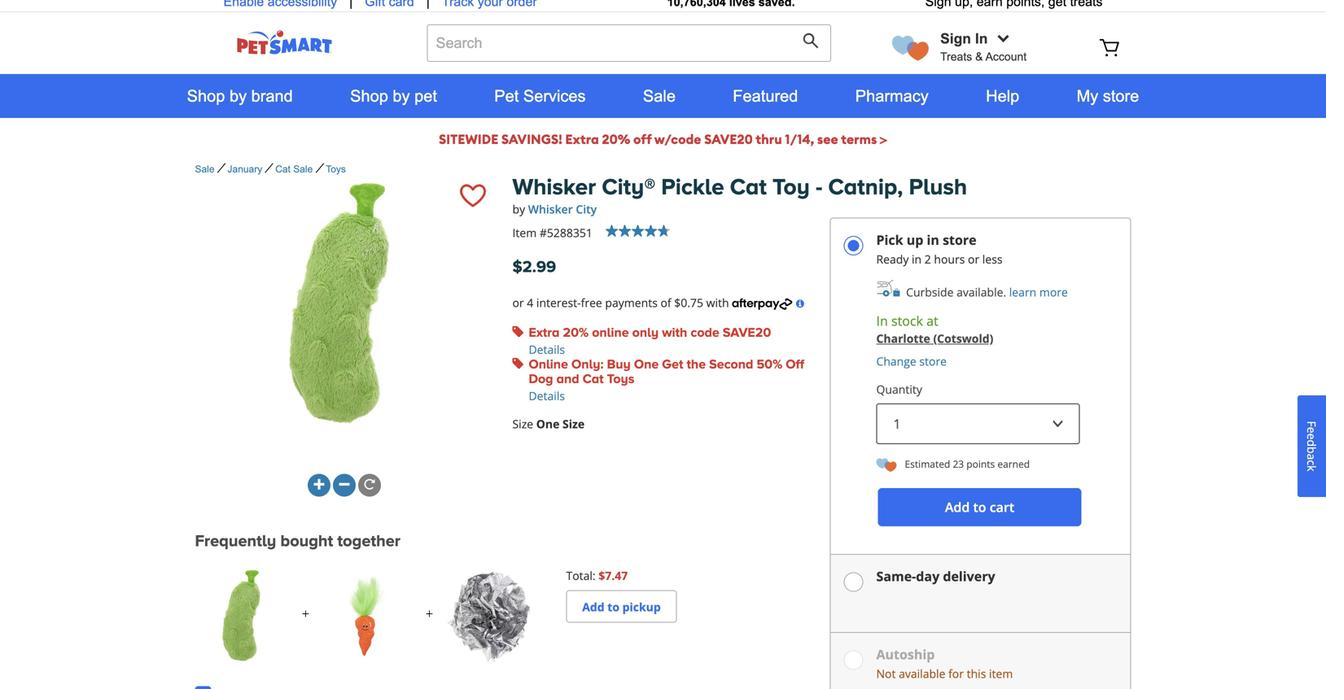Task type: vqa. For each thing, say whether or not it's contained in the screenshot.
Whisker City® Carrot Cat Toy image
yes



Task type: locate. For each thing, give the bounding box(es) containing it.
cat inside "online only: buy one get the second 50% off dog and cat toys"
[[583, 372, 604, 388]]

1 vertical spatial extra
[[529, 325, 560, 342]]

second
[[709, 357, 754, 374]]

one left get
[[634, 357, 659, 374]]

details link up size one size
[[529, 388, 565, 404]]

0 vertical spatial store
[[1103, 87, 1140, 105]]

details up size one size
[[529, 388, 565, 404]]

for
[[949, 667, 964, 682]]

e down 'f'
[[1305, 434, 1320, 440]]

store inside my store link
[[1103, 87, 1140, 105]]

1 vertical spatial or
[[513, 295, 524, 311]]

in up treats & account
[[975, 31, 988, 46]]

in
[[975, 31, 988, 46], [927, 231, 940, 249], [912, 252, 922, 267], [877, 312, 888, 330]]

in left 'stock' at top
[[877, 312, 888, 330]]

hours
[[934, 252, 965, 267]]

total: $7.47
[[566, 569, 628, 584]]

1 vertical spatial sale link
[[195, 164, 215, 175]]

sale left the january link
[[195, 164, 215, 175]]

catnip,
[[829, 174, 903, 203]]

sale link left the january link
[[195, 164, 215, 175]]

shop by pet
[[350, 87, 437, 105]]

one
[[634, 357, 659, 374], [536, 416, 560, 432]]

toy
[[773, 174, 810, 203]]

up
[[907, 231, 924, 249]]

1 vertical spatial details link
[[529, 388, 565, 404]]

1 vertical spatial save20
[[723, 325, 771, 342]]

treats & account
[[941, 50, 1027, 63]]

0 horizontal spatial one
[[536, 416, 560, 432]]

save20 left thru
[[704, 131, 753, 148]]

sale for the left sale link
[[195, 164, 215, 175]]

january
[[228, 164, 262, 175]]

details link
[[529, 342, 565, 357], [529, 388, 565, 404]]

20% left off
[[602, 131, 631, 148]]

with
[[707, 295, 729, 311], [662, 325, 688, 342]]

pick up in store ready in 2 hours or less
[[877, 231, 1003, 267]]

2 details from the top
[[529, 388, 565, 404]]

tag image down $2.99
[[513, 326, 524, 338]]

0 vertical spatial sale link
[[615, 74, 705, 118]]

1 horizontal spatial shop
[[350, 87, 388, 105]]

not favorited image
[[460, 185, 486, 207]]

featured link
[[705, 74, 827, 118]]

toys right only:
[[607, 372, 635, 388]]

by for brand
[[230, 87, 247, 105]]

toys link
[[326, 164, 346, 175]]

store up hours
[[943, 231, 977, 249]]

terms
[[841, 131, 877, 148]]

sign
[[941, 31, 972, 46]]

details for online only: buy one get the second 50% off dog and cat toys
[[529, 388, 565, 404]]

or left 4
[[513, 295, 524, 311]]

1 tag image from the top
[[513, 326, 524, 338]]

20% up only:
[[563, 325, 589, 342]]

add to cart button
[[878, 489, 1082, 527]]

1 details link from the top
[[529, 342, 565, 357]]

0 vertical spatial save20
[[704, 131, 753, 148]]

1 vertical spatial tag image
[[513, 358, 524, 370]]

toys
[[326, 164, 346, 175], [607, 372, 635, 388]]

tag image
[[513, 326, 524, 338], [513, 358, 524, 370]]

shop by brand
[[187, 87, 293, 105]]

day
[[916, 568, 940, 586]]

1 horizontal spatial sale link
[[615, 74, 705, 118]]

1 vertical spatial 20%
[[563, 325, 589, 342]]

sale up sitewide savings! extra 20% off w/code save20 thru 1/14, see terms >
[[643, 87, 676, 105]]

brand
[[251, 87, 293, 105]]

extra right savings!
[[565, 131, 599, 148]]

details up dog
[[529, 342, 565, 357]]

0 vertical spatial extra
[[565, 131, 599, 148]]

sign in
[[941, 31, 988, 46]]

only:
[[572, 357, 604, 374]]

same-
[[877, 568, 916, 586]]

1 horizontal spatial one
[[634, 357, 659, 374]]

e up d at bottom right
[[1305, 427, 1320, 434]]

1 vertical spatial store
[[943, 231, 977, 249]]

2
[[925, 252, 931, 267]]

0 horizontal spatial with
[[662, 325, 688, 342]]

1 vertical spatial toys
[[607, 372, 635, 388]]

2 tag image from the top
[[513, 358, 524, 370]]

in right up
[[927, 231, 940, 249]]

city
[[576, 202, 597, 217]]

0 horizontal spatial size
[[513, 416, 534, 432]]

store for change store
[[920, 354, 947, 369]]

1 pet from the left
[[415, 87, 437, 105]]

2 shop from the left
[[350, 87, 388, 105]]

2 horizontal spatial cat
[[730, 174, 767, 203]]

pharmacy link
[[827, 74, 958, 118]]

0 vertical spatial or
[[968, 252, 980, 267]]

2 horizontal spatial sale
[[643, 87, 676, 105]]

details link for online only: buy one get the second 50% off dog and cat toys
[[529, 388, 565, 404]]

1 horizontal spatial with
[[707, 295, 729, 311]]

extra
[[565, 131, 599, 148], [529, 325, 560, 342]]

None submit
[[803, 33, 823, 53]]

0 horizontal spatial by
[[230, 87, 247, 105]]

0 vertical spatial details link
[[529, 342, 565, 357]]

0 horizontal spatial sale
[[195, 164, 215, 175]]

my
[[1077, 87, 1099, 105]]

reset image
[[364, 480, 375, 490]]

available
[[899, 667, 946, 682]]

whisker city® crinkle ball cat toy - (color varies) image
[[443, 568, 540, 666]]

None checkbox
[[195, 685, 215, 690]]

cat left toy
[[730, 174, 767, 203]]

23
[[953, 458, 964, 471]]

0 horizontal spatial shop
[[187, 87, 225, 105]]

change store link
[[877, 353, 1105, 370]]

1 details from the top
[[529, 342, 565, 357]]

2 vertical spatial store
[[920, 354, 947, 369]]

whisker city® pickle cat toy - catnip, plush by whisker city
[[513, 174, 968, 217]]

zoomin image
[[314, 480, 325, 490]]

frequently bought together
[[195, 532, 401, 553]]

cat right january
[[275, 164, 291, 175]]

sale link up sitewide savings! extra 20% off w/code save20 thru 1/14, see terms >
[[615, 74, 705, 118]]

2 details link from the top
[[529, 388, 565, 404]]

whisker city® carrot cat toy image
[[319, 568, 417, 666]]

cat sale
[[275, 164, 313, 175]]

$7.47
[[599, 569, 628, 584]]

-
[[816, 174, 823, 203]]

store inside pick up in store ready in 2 hours or less
[[943, 231, 977, 249]]

delivery
[[943, 568, 996, 586]]

1 horizontal spatial size
[[563, 416, 585, 432]]

buy
[[607, 357, 631, 374]]

0 horizontal spatial pet
[[415, 87, 437, 105]]

0 horizontal spatial toys
[[326, 164, 346, 175]]

save20
[[704, 131, 753, 148], [723, 325, 771, 342]]

size down dog
[[513, 416, 534, 432]]

extra up "online" on the left of the page
[[529, 325, 560, 342]]

toys right cat sale
[[326, 164, 346, 175]]

size one size
[[513, 416, 585, 432]]

sitewide
[[439, 131, 499, 148]]

with right '$0.75' at top right
[[707, 295, 729, 311]]

by
[[230, 87, 247, 105], [393, 87, 410, 105], [513, 202, 525, 217]]

with right only
[[662, 325, 688, 342]]

None search field
[[427, 24, 832, 78]]

store inside change store link
[[920, 354, 947, 369]]

my store link
[[1048, 74, 1168, 118]]

store
[[1103, 87, 1140, 105], [943, 231, 977, 249], [920, 354, 947, 369]]

toys inside "online only: buy one get the second 50% off dog and cat toys"
[[607, 372, 635, 388]]

0 vertical spatial one
[[634, 357, 659, 374]]

1 horizontal spatial or
[[968, 252, 980, 267]]

store right my
[[1103, 87, 1140, 105]]

0 vertical spatial details
[[529, 342, 565, 357]]

and
[[557, 372, 580, 388]]

1 horizontal spatial toys
[[607, 372, 635, 388]]

autoship not available for this item
[[877, 646, 1013, 682]]

extra 20% online only with code save20
[[529, 325, 771, 342]]

pet services
[[495, 87, 586, 105]]

plush
[[909, 174, 968, 203]]

by for pet
[[393, 87, 410, 105]]

1 horizontal spatial cat
[[583, 372, 604, 388]]

1 vertical spatial details
[[529, 388, 565, 404]]

change
[[877, 354, 917, 369]]

0 horizontal spatial extra
[[529, 325, 560, 342]]

or inside pick up in store ready in 2 hours or less
[[968, 252, 980, 267]]

cat
[[275, 164, 291, 175], [730, 174, 767, 203], [583, 372, 604, 388]]

0 horizontal spatial sale link
[[195, 164, 215, 175]]

4
[[527, 295, 534, 311]]

or left less at the right top of the page
[[968, 252, 980, 267]]

learn
[[1010, 285, 1037, 300]]

estimated 23 points earned
[[905, 458, 1030, 471]]

#
[[540, 225, 547, 241]]

sale left toys link
[[293, 164, 313, 175]]

details link for extra 20% online only with code save20
[[529, 342, 565, 357]]

0 vertical spatial 20%
[[602, 131, 631, 148]]

1 horizontal spatial by
[[393, 87, 410, 105]]

1 horizontal spatial pet
[[495, 87, 519, 105]]

1 horizontal spatial extra
[[565, 131, 599, 148]]

2 e from the top
[[1305, 434, 1320, 440]]

only
[[632, 325, 659, 342]]

&
[[976, 50, 983, 63]]

bought
[[281, 532, 333, 553]]

2 horizontal spatial by
[[513, 202, 525, 217]]

learn more link
[[1010, 285, 1068, 300]]

cat right and
[[583, 372, 604, 388]]

1 shop from the left
[[187, 87, 225, 105]]

size
[[513, 416, 534, 432], [563, 416, 585, 432]]

b
[[1305, 447, 1320, 454]]

store down in stock at charlotte (cotswold)
[[920, 354, 947, 369]]

code
[[691, 325, 720, 342]]

see
[[817, 131, 839, 148]]

search text field
[[427, 24, 832, 62]]

save20 up second
[[723, 325, 771, 342]]

0 horizontal spatial or
[[513, 295, 524, 311]]

tag image left "online" on the left of the page
[[513, 358, 524, 370]]

0 vertical spatial toys
[[326, 164, 346, 175]]

sale link
[[615, 74, 705, 118], [195, 164, 215, 175]]

d
[[1305, 440, 1320, 447]]

size down and
[[563, 416, 585, 432]]

one down dog
[[536, 416, 560, 432]]

add to cart
[[945, 499, 1015, 516]]

this
[[967, 667, 986, 682]]

0 vertical spatial tag image
[[513, 326, 524, 338]]

f e e d b a c k
[[1305, 422, 1320, 472]]

treats
[[941, 50, 973, 63]]

whisker
[[513, 174, 596, 203], [528, 202, 573, 217]]

details link up dog
[[529, 342, 565, 357]]



Task type: describe. For each thing, give the bounding box(es) containing it.
whisker city link
[[528, 202, 597, 217]]

earned
[[998, 458, 1030, 471]]

item
[[989, 667, 1013, 682]]

ready
[[877, 252, 909, 267]]

in left 2
[[912, 252, 922, 267]]

k
[[1305, 466, 1320, 472]]

off
[[634, 131, 652, 148]]

shop by brand link
[[158, 74, 322, 118]]

less
[[983, 252, 1003, 267]]

5288351
[[547, 225, 593, 241]]

item # 5288351
[[513, 225, 593, 241]]

sd element
[[844, 573, 864, 592]]

online only: buy one get the second 50% off dog and cat toys
[[529, 357, 805, 388]]

in inside in stock at charlotte (cotswold)
[[877, 312, 888, 330]]

services
[[523, 87, 586, 105]]

off
[[786, 357, 805, 374]]

2 size from the left
[[563, 416, 585, 432]]

cat inside whisker city® pickle cat toy - catnip, plush by whisker city
[[730, 174, 767, 203]]

cat sale link
[[275, 164, 313, 175]]

a
[[1305, 454, 1320, 461]]

available.
[[957, 285, 1007, 300]]

thru
[[756, 131, 782, 148]]

together
[[337, 532, 401, 553]]

f e e d b a c k button
[[1298, 396, 1327, 498]]

zoomout image
[[339, 480, 350, 490]]

0 vertical spatial with
[[707, 295, 729, 311]]

c
[[1305, 461, 1320, 466]]

1 horizontal spatial 20%
[[602, 131, 631, 148]]

0 horizontal spatial 20%
[[563, 325, 589, 342]]

2 pet from the left
[[495, 87, 519, 105]]

at
[[927, 312, 939, 330]]

1 size from the left
[[513, 416, 534, 432]]

get
[[662, 357, 684, 374]]

tag image for online only: buy one get the second 50% off dog and cat toys
[[513, 358, 524, 370]]

shop for shop by pet
[[350, 87, 388, 105]]

save20 for w/code
[[704, 131, 753, 148]]

payments
[[605, 295, 658, 311]]

w/code
[[655, 131, 702, 148]]

points
[[967, 458, 995, 471]]

estimated
[[905, 458, 951, 471]]

account
[[986, 50, 1027, 63]]

same-day delivery
[[877, 568, 996, 586]]

not
[[877, 667, 896, 682]]

sitewide savings! extra 20% off w/code save20 thru 1/14, see terms >
[[439, 131, 888, 148]]

featured
[[733, 87, 798, 105]]

shop by pet link
[[322, 74, 466, 118]]

pharmacy
[[856, 87, 929, 105]]

my store
[[1077, 87, 1140, 105]]

by inside whisker city® pickle cat toy - catnip, plush by whisker city
[[513, 202, 525, 217]]

charlotte
[[877, 331, 931, 346]]

1/14,
[[785, 131, 815, 148]]

online
[[529, 357, 568, 374]]

one inside "online only: buy one get the second 50% off dog and cat toys"
[[634, 357, 659, 374]]

tag image for extra 20% online only with code save20
[[513, 326, 524, 338]]

auto element
[[844, 651, 864, 670]]

pickle
[[661, 174, 724, 203]]

f
[[1305, 422, 1320, 427]]

save20 for code
[[723, 325, 771, 342]]

in stock at charlotte (cotswold)
[[877, 312, 994, 346]]

1 horizontal spatial sale
[[293, 164, 313, 175]]

stock
[[892, 312, 923, 330]]

shop for shop by brand
[[187, 87, 225, 105]]

total:
[[566, 569, 596, 584]]

petsmart image
[[207, 30, 362, 55]]

help link
[[958, 74, 1048, 118]]

curbside
[[906, 285, 954, 300]]

1 vertical spatial with
[[662, 325, 688, 342]]

0 horizontal spatial cat
[[275, 164, 291, 175]]

january link
[[228, 164, 262, 175]]

dog
[[529, 372, 553, 388]]

change store
[[877, 354, 947, 369]]

city®
[[602, 174, 656, 203]]

loyalty icon image
[[893, 36, 929, 61]]

interest-
[[537, 295, 581, 311]]

1 e from the top
[[1305, 427, 1320, 434]]

free
[[581, 295, 602, 311]]

online
[[592, 325, 629, 342]]

or 4 interest-free payments of $0.75 with
[[513, 295, 732, 311]]

ispu element
[[844, 236, 864, 256]]

(cotswold)
[[934, 331, 994, 346]]

$0.75
[[674, 295, 704, 311]]

$2.99
[[513, 258, 556, 278]]

add
[[945, 499, 970, 516]]

cart
[[990, 499, 1015, 516]]

more
[[1040, 285, 1068, 300]]

frequently
[[195, 532, 276, 553]]

store for my store
[[1103, 87, 1140, 105]]

1 vertical spatial one
[[536, 416, 560, 432]]

whisker city® pickle cat toy - catnip, plush image
[[195, 568, 293, 666]]

the
[[687, 357, 706, 374]]

details for extra 20% online only with code save20
[[529, 342, 565, 357]]

>
[[880, 131, 888, 148]]

sale for the right sale link
[[643, 87, 676, 105]]



